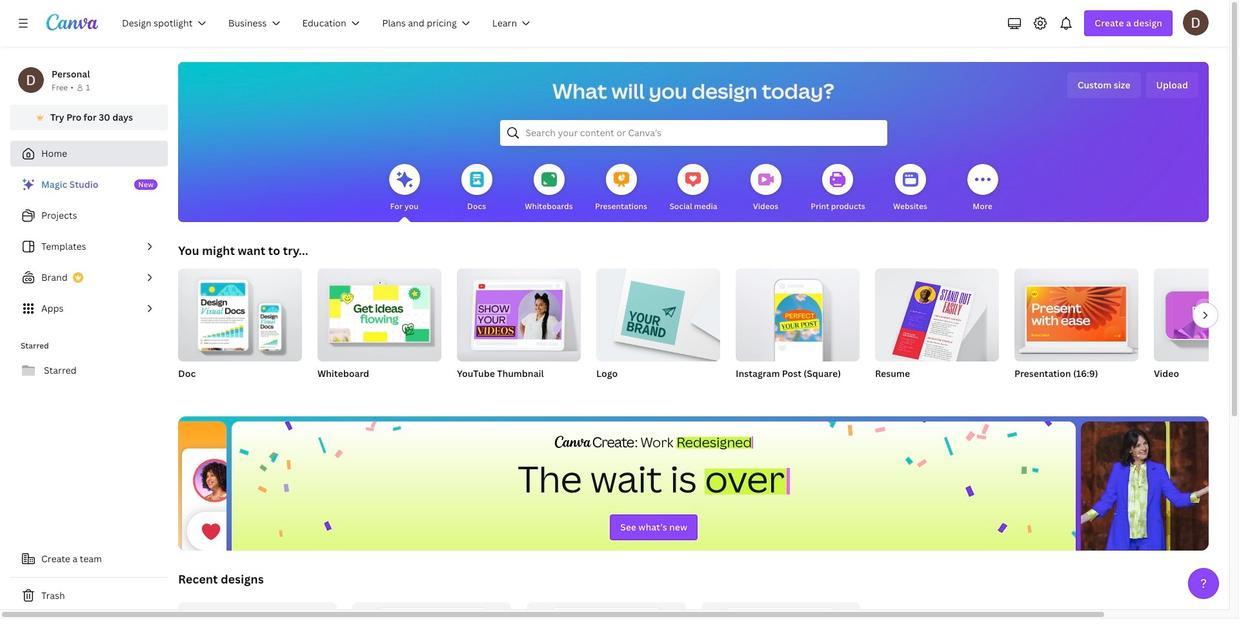 Task type: locate. For each thing, give the bounding box(es) containing it.
list
[[10, 172, 168, 322]]

group
[[178, 269, 302, 396], [318, 269, 442, 396], [318, 269, 442, 362], [457, 269, 581, 396], [457, 269, 581, 362], [597, 269, 721, 396], [597, 269, 721, 362], [736, 269, 860, 396], [736, 269, 860, 362], [876, 269, 1000, 396], [876, 269, 1000, 367], [1015, 269, 1139, 396], [1015, 269, 1139, 362], [1155, 269, 1240, 396], [1155, 269, 1240, 362], [178, 602, 337, 619], [353, 602, 512, 619], [527, 602, 686, 619], [702, 602, 861, 619]]

Search search field
[[526, 121, 862, 145]]

None search field
[[500, 120, 888, 146]]

top level navigation element
[[114, 10, 545, 36]]



Task type: describe. For each thing, give the bounding box(es) containing it.
dirk hardpeck image
[[1184, 10, 1210, 36]]



Task type: vqa. For each thing, say whether or not it's contained in the screenshot.
Japan
no



